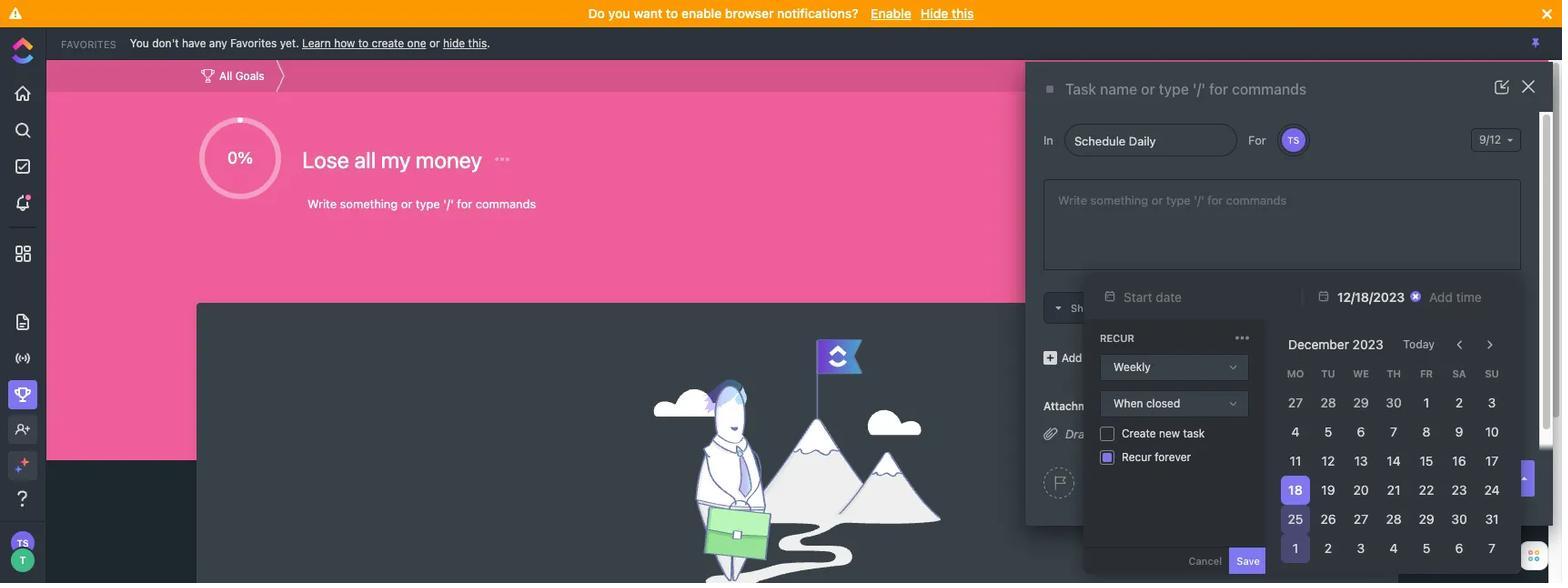 Task type: describe. For each thing, give the bounding box(es) containing it.
do you want to enable browser notifications? enable hide this
[[588, 5, 974, 21]]

today button
[[1393, 330, 1446, 359]]

Due date text field
[[1338, 289, 1406, 304]]

hide this link
[[443, 36, 487, 50]]

attach
[[1189, 426, 1223, 441]]

25
[[1288, 511, 1304, 527]]

fr
[[1421, 367, 1433, 379]]

mo
[[1288, 367, 1304, 379]]

browser
[[725, 5, 774, 21]]

december
[[1289, 337, 1350, 352]]

13
[[1355, 453, 1368, 469]]

how
[[334, 36, 355, 50]]

20
[[1354, 482, 1369, 498]]

&
[[1272, 148, 1279, 162]]

0 vertical spatial 30
[[1386, 395, 1402, 410]]

1 vertical spatial this
[[468, 36, 487, 50]]

0 horizontal spatial 4
[[1292, 424, 1300, 440]]

0 horizontal spatial 6
[[1358, 424, 1366, 440]]

.
[[487, 36, 490, 50]]

lose
[[302, 147, 349, 173]]

11
[[1290, 453, 1302, 469]]

19
[[1322, 482, 1336, 498]]

today
[[1404, 338, 1435, 351]]

0 horizontal spatial 18
[[1121, 477, 1132, 489]]

enter
[[1462, 499, 1483, 509]]

2 horizontal spatial to
[[1174, 426, 1185, 441]]

0 vertical spatial task
[[1466, 471, 1492, 486]]

attachments
[[1044, 400, 1111, 413]]

one
[[407, 36, 426, 50]]

cmd
[[1434, 499, 1451, 509]]

create task
[[1425, 471, 1492, 486]]

learn how to create one link
[[302, 36, 426, 50]]

want
[[634, 5, 663, 21]]

th
[[1387, 367, 1401, 379]]

Task name or type '/' for commands text field
[[1066, 80, 1463, 99]]

sharing
[[1220, 148, 1269, 162]]

0 vertical spatial this
[[952, 5, 974, 21]]

subtask
[[1086, 351, 1126, 365]]

hide
[[443, 36, 465, 50]]

+ inside custom fields element
[[1416, 300, 1422, 314]]

empty
[[1110, 302, 1141, 314]]

cancel
[[1189, 555, 1223, 567]]

12
[[1322, 453, 1335, 469]]

you don't have any favorites yet. learn how to create one or hide this .
[[130, 36, 490, 50]]

tu
[[1322, 367, 1336, 379]]

edit
[[1463, 300, 1482, 314]]

1 horizontal spatial +
[[1454, 499, 1459, 509]]

1 horizontal spatial fields
[[1485, 300, 1514, 314]]

1 vertical spatial 1
[[1293, 541, 1299, 556]]

checklist
[[1476, 351, 1522, 365]]

hide
[[921, 5, 949, 21]]

lose all my money
[[302, 147, 487, 173]]

0 vertical spatial 2
[[1456, 395, 1464, 410]]

sa
[[1453, 367, 1467, 379]]

1 horizontal spatial favorites
[[230, 36, 277, 50]]

0 vertical spatial to
[[666, 5, 678, 21]]

for
[[1249, 132, 1267, 147]]

create for create task
[[1425, 471, 1463, 486]]

new
[[1159, 427, 1181, 440]]

21
[[1388, 482, 1401, 498]]

1 vertical spatial task
[[1481, 549, 1505, 562]]

0 horizontal spatial 27
[[1289, 395, 1303, 410]]

add checklist
[[1452, 351, 1522, 365]]

drag and drop files to attach or
[[1066, 426, 1238, 441]]

1 horizontal spatial 29
[[1419, 511, 1435, 527]]

1 horizontal spatial 18
[[1289, 482, 1303, 498]]

we
[[1353, 367, 1370, 379]]

dec 18
[[1099, 477, 1132, 489]]

9
[[1456, 424, 1464, 440]]

1 horizontal spatial 30
[[1452, 511, 1468, 527]]

weekly
[[1114, 360, 1151, 374]]

any
[[209, 36, 227, 50]]

1 horizontal spatial 1
[[1424, 395, 1430, 410]]

1 horizontal spatial 7
[[1489, 541, 1496, 556]]

drag
[[1066, 426, 1092, 441]]

23
[[1452, 482, 1468, 498]]

show
[[1071, 302, 1098, 314]]

0 horizontal spatial favorites
[[61, 38, 116, 50]]

1 vertical spatial 28
[[1387, 511, 1402, 527]]

recur forever
[[1122, 451, 1192, 464]]

sharing & permissions
[[1220, 148, 1293, 172]]

Start date text field
[[1124, 289, 1275, 304]]

cmd + enter
[[1434, 499, 1483, 509]]

0 horizontal spatial 7
[[1391, 424, 1398, 440]]

drop
[[1119, 426, 1145, 441]]

all goals link
[[197, 64, 269, 88]]

you
[[608, 5, 630, 21]]



Task type: vqa. For each thing, say whether or not it's contained in the screenshot.


Task type: locate. For each thing, give the bounding box(es) containing it.
2 horizontal spatial add
[[1452, 351, 1473, 365]]

fields right empty
[[1143, 302, 1170, 314]]

show 3 empty fields
[[1071, 302, 1170, 314]]

3
[[1101, 302, 1107, 314], [1489, 395, 1497, 410], [1358, 541, 1365, 556]]

29 down cmd
[[1419, 511, 1435, 527]]

28 down 21
[[1387, 511, 1402, 527]]

favorites up all goals on the top left of the page
[[230, 36, 277, 50]]

create
[[1122, 427, 1156, 440], [1425, 471, 1463, 486]]

and
[[1095, 426, 1116, 441]]

2 horizontal spatial 3
[[1489, 395, 1497, 410]]

4 down 21
[[1390, 541, 1398, 556]]

6 down cmd + enter
[[1456, 541, 1464, 556]]

1 vertical spatial +
[[1454, 499, 1459, 509]]

0 horizontal spatial this
[[468, 36, 487, 50]]

or left edit
[[1449, 300, 1460, 314]]

2 horizontal spatial or
[[1449, 300, 1460, 314]]

0 vertical spatial create
[[1122, 427, 1156, 440]]

8
[[1423, 424, 1431, 440]]

0 vertical spatial +
[[1416, 300, 1422, 314]]

0 horizontal spatial 29
[[1354, 395, 1369, 410]]

3 up 10
[[1489, 395, 1497, 410]]

0 horizontal spatial or
[[429, 36, 440, 50]]

7
[[1391, 424, 1398, 440], [1489, 541, 1496, 556]]

18 right dec at right
[[1121, 477, 1132, 489]]

7 down 31
[[1489, 541, 1496, 556]]

this
[[952, 5, 974, 21], [468, 36, 487, 50]]

2 up 9
[[1456, 395, 1464, 410]]

30 down cmd + enter
[[1452, 511, 1468, 527]]

add left subtask at right
[[1062, 351, 1083, 365]]

2
[[1456, 395, 1464, 410], [1325, 541, 1333, 556]]

+ add or edit fields
[[1416, 300, 1514, 314]]

29
[[1354, 395, 1369, 410], [1419, 511, 1435, 527]]

0 vertical spatial 5
[[1325, 424, 1333, 440]]

or inside custom fields element
[[1449, 300, 1460, 314]]

0 horizontal spatial to
[[358, 36, 369, 50]]

0 horizontal spatial 28
[[1321, 395, 1337, 410]]

27 down the 20
[[1354, 511, 1369, 527]]

or
[[429, 36, 440, 50], [1449, 300, 1460, 314], [1227, 426, 1238, 441]]

2023
[[1353, 337, 1384, 352]]

when closed button
[[1101, 391, 1249, 417]]

1 horizontal spatial or
[[1227, 426, 1238, 441]]

add for add subtask
[[1062, 351, 1083, 365]]

add for add checklist
[[1452, 351, 1473, 365]]

money
[[416, 147, 482, 173]]

permissions
[[1220, 159, 1293, 172]]

all goals
[[219, 69, 265, 82]]

1 vertical spatial create
[[1425, 471, 1463, 486]]

27
[[1289, 395, 1303, 410], [1354, 511, 1369, 527]]

1 vertical spatial 6
[[1456, 541, 1464, 556]]

you
[[130, 36, 149, 50]]

have
[[182, 36, 206, 50]]

1 down 25
[[1293, 541, 1299, 556]]

1 horizontal spatial create
[[1425, 471, 1463, 486]]

do
[[588, 5, 605, 21]]

create down 16
[[1425, 471, 1463, 486]]

0 vertical spatial 7
[[1391, 424, 1398, 440]]

26
[[1321, 511, 1337, 527]]

16
[[1453, 453, 1467, 469]]

dec 18 button
[[1084, 477, 1132, 489]]

2 vertical spatial or
[[1227, 426, 1238, 441]]

when
[[1114, 397, 1144, 410]]

task
[[1466, 471, 1492, 486], [1481, 549, 1505, 562]]

0 horizontal spatial create
[[1122, 427, 1156, 440]]

2 vertical spatial 3
[[1358, 541, 1365, 556]]

or right attach
[[1227, 426, 1238, 441]]

files
[[1148, 426, 1171, 441]]

+ up today at the right bottom
[[1416, 300, 1422, 314]]

0 vertical spatial 4
[[1292, 424, 1300, 440]]

my
[[381, 147, 411, 173]]

to right files
[[1174, 426, 1185, 441]]

weekly button
[[1101, 355, 1249, 380]]

recur for recur forever
[[1122, 451, 1152, 464]]

1 horizontal spatial 4
[[1390, 541, 1398, 556]]

30 down th
[[1386, 395, 1402, 410]]

favorites left you
[[61, 38, 116, 50]]

31
[[1486, 511, 1499, 527]]

0 horizontal spatial 30
[[1386, 395, 1402, 410]]

0 horizontal spatial 5
[[1325, 424, 1333, 440]]

recur for recur
[[1100, 332, 1135, 344]]

create for create new task
[[1122, 427, 1156, 440]]

0 vertical spatial 6
[[1358, 424, 1366, 440]]

+
[[1416, 300, 1422, 314], [1454, 499, 1459, 509]]

0 horizontal spatial 3
[[1101, 302, 1107, 314]]

fields right edit
[[1485, 300, 1514, 314]]

0 horizontal spatial add
[[1062, 351, 1083, 365]]

1 vertical spatial to
[[358, 36, 369, 50]]

0 vertical spatial 28
[[1321, 395, 1337, 410]]

to right the how
[[358, 36, 369, 50]]

learn
[[302, 36, 331, 50]]

0 vertical spatial 1
[[1424, 395, 1430, 410]]

5 down 22
[[1423, 541, 1431, 556]]

don't
[[152, 36, 179, 50]]

add inside custom fields element
[[1426, 300, 1446, 314]]

15
[[1420, 453, 1434, 469]]

30
[[1386, 395, 1402, 410], [1452, 511, 1468, 527]]

3 down the 20
[[1358, 541, 1365, 556]]

1
[[1424, 395, 1430, 410], [1293, 541, 1299, 556]]

su
[[1485, 367, 1500, 379]]

dec
[[1099, 477, 1118, 489]]

1 vertical spatial 3
[[1489, 395, 1497, 410]]

add left edit
[[1426, 300, 1446, 314]]

1 horizontal spatial 6
[[1456, 541, 1464, 556]]

this right the hide
[[468, 36, 487, 50]]

10
[[1486, 424, 1499, 440]]

closed
[[1147, 397, 1181, 410]]

1 vertical spatial 27
[[1354, 511, 1369, 527]]

0 horizontal spatial +
[[1416, 300, 1422, 314]]

notifications?
[[777, 5, 859, 21]]

1 vertical spatial 29
[[1419, 511, 1435, 527]]

17
[[1486, 453, 1499, 469]]

24
[[1485, 482, 1500, 498]]

forever
[[1155, 451, 1192, 464]]

5 up 12
[[1325, 424, 1333, 440]]

27 down mo
[[1289, 395, 1303, 410]]

task down 31
[[1481, 549, 1505, 562]]

create up recur forever
[[1122, 427, 1156, 440]]

6
[[1358, 424, 1366, 440], [1456, 541, 1464, 556]]

28
[[1321, 395, 1337, 410], [1387, 511, 1402, 527]]

1 vertical spatial 5
[[1423, 541, 1431, 556]]

1 horizontal spatial 2
[[1456, 395, 1464, 410]]

enable
[[682, 5, 722, 21]]

Add time text field
[[1430, 289, 1484, 304]]

18
[[1121, 477, 1132, 489], [1289, 482, 1303, 498]]

fields
[[1485, 300, 1514, 314], [1143, 302, 1170, 314]]

0 vertical spatial or
[[429, 36, 440, 50]]

18 down 11
[[1289, 482, 1303, 498]]

1 vertical spatial 2
[[1325, 541, 1333, 556]]

enable
[[871, 5, 912, 21]]

0 horizontal spatial 1
[[1293, 541, 1299, 556]]

7 up 14
[[1391, 424, 1398, 440]]

1 vertical spatial or
[[1449, 300, 1460, 314]]

recur down the drop
[[1122, 451, 1152, 464]]

task
[[1184, 427, 1205, 440]]

1 horizontal spatial 28
[[1387, 511, 1402, 527]]

29 down we
[[1354, 395, 1369, 410]]

recur up subtask at right
[[1100, 332, 1135, 344]]

when closed
[[1114, 397, 1181, 410]]

0 horizontal spatial fields
[[1143, 302, 1170, 314]]

1 vertical spatial recur
[[1122, 451, 1152, 464]]

save
[[1237, 555, 1261, 567]]

0 vertical spatial 27
[[1289, 395, 1303, 410]]

0 vertical spatial 3
[[1101, 302, 1107, 314]]

add subtask
[[1062, 351, 1126, 365]]

2 down 26
[[1325, 541, 1333, 556]]

0 horizontal spatial 2
[[1325, 541, 1333, 556]]

4 up 11
[[1292, 424, 1300, 440]]

+ right cmd
[[1454, 499, 1459, 509]]

yet.
[[280, 36, 299, 50]]

6 up 13
[[1358, 424, 1366, 440]]

1 vertical spatial 30
[[1452, 511, 1468, 527]]

22
[[1419, 482, 1435, 498]]

all
[[354, 147, 376, 173]]

1 up 8
[[1424, 395, 1430, 410]]

1 horizontal spatial to
[[666, 5, 678, 21]]

create
[[372, 36, 404, 50]]

add up sa
[[1452, 351, 1473, 365]]

custom fields element
[[1044, 292, 1522, 324]]

28 down tu
[[1321, 395, 1337, 410]]

task down the 17
[[1466, 471, 1492, 486]]

in
[[1044, 132, 1054, 147]]

3 inside custom fields element
[[1101, 302, 1107, 314]]

this right hide
[[952, 5, 974, 21]]

0 vertical spatial 29
[[1354, 395, 1369, 410]]

2 vertical spatial to
[[1174, 426, 1185, 441]]

1 vertical spatial 4
[[1390, 541, 1398, 556]]

0 vertical spatial recur
[[1100, 332, 1135, 344]]

1 horizontal spatial 27
[[1354, 511, 1369, 527]]

1 horizontal spatial this
[[952, 5, 974, 21]]

1 horizontal spatial 3
[[1358, 541, 1365, 556]]

3 right show
[[1101, 302, 1107, 314]]

14
[[1387, 453, 1401, 469]]

create new task
[[1122, 427, 1205, 440]]

to right want
[[666, 5, 678, 21]]

or right one
[[429, 36, 440, 50]]

december 2023
[[1289, 337, 1384, 352]]

4
[[1292, 424, 1300, 440], [1390, 541, 1398, 556]]

1 horizontal spatial add
[[1426, 300, 1446, 314]]

1 vertical spatial 7
[[1489, 541, 1496, 556]]

1 horizontal spatial 5
[[1423, 541, 1431, 556]]

recur
[[1100, 332, 1135, 344], [1122, 451, 1152, 464]]



